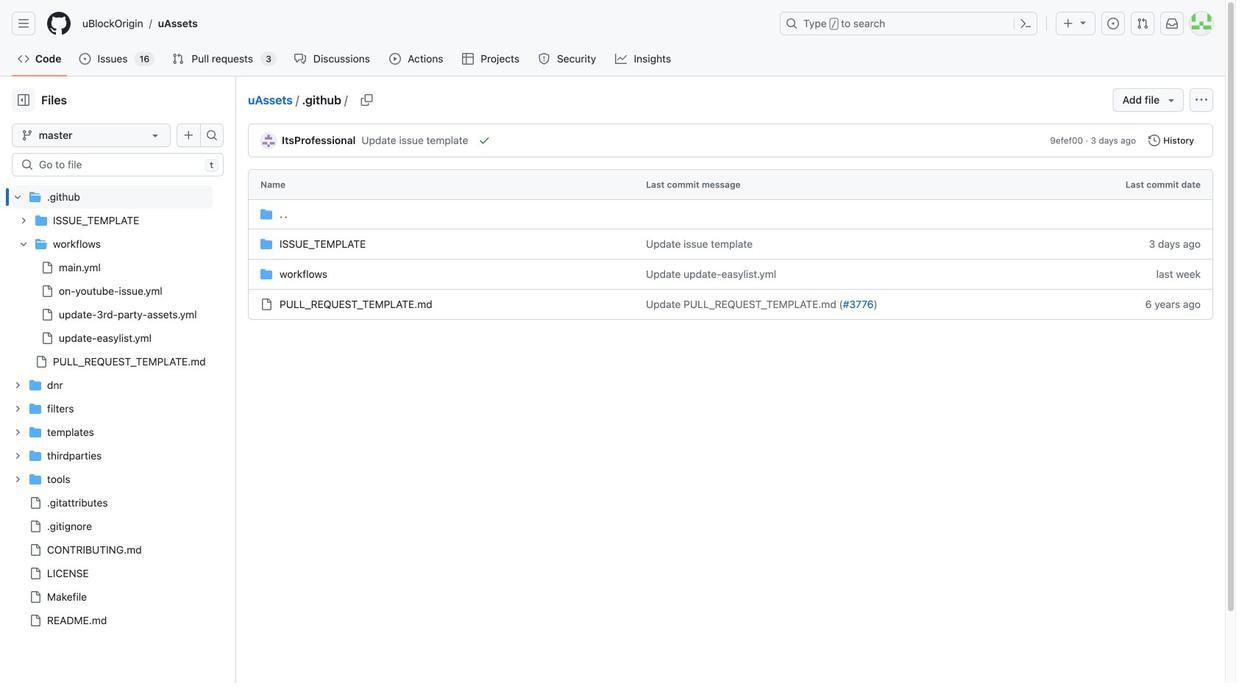 Task type: locate. For each thing, give the bounding box(es) containing it.
group
[[12, 209, 213, 374], [12, 256, 213, 350]]

1 vertical spatial git pull request image
[[172, 53, 184, 65]]

search this repository image
[[206, 130, 218, 141]]

git pull request image for the top issue opened icon
[[1137, 18, 1149, 29]]

more options image
[[1196, 94, 1208, 106]]

1 vertical spatial chevron right image
[[13, 428, 22, 437]]

1 vertical spatial file directory fill image
[[29, 451, 41, 462]]

1 group from the top
[[12, 209, 213, 374]]

1 tree item from the top
[[12, 186, 213, 374]]

issue opened image
[[1108, 18, 1120, 29], [79, 53, 91, 65]]

command palette image
[[1020, 18, 1032, 29]]

chevron down image left file directory open fill image
[[19, 240, 28, 249]]

0 vertical spatial chevron right image
[[13, 405, 22, 414]]

0 vertical spatial directory image
[[261, 239, 272, 250]]

0 vertical spatial chevron down image
[[13, 193, 22, 202]]

file image
[[41, 309, 53, 321], [29, 568, 41, 580]]

Go to file text field
[[39, 154, 199, 176]]

files tree
[[12, 186, 213, 633]]

0 vertical spatial git pull request image
[[1137, 18, 1149, 29]]

0 horizontal spatial git pull request image
[[172, 53, 184, 65]]

1 chevron right image from the top
[[13, 405, 22, 414]]

triangle down image
[[1078, 17, 1090, 28]]

2 vertical spatial chevron right image
[[13, 476, 22, 484]]

1 file directory fill image from the top
[[29, 427, 41, 439]]

1 vertical spatial directory image
[[261, 269, 272, 281]]

history image
[[1149, 135, 1161, 147]]

triangle down image
[[1166, 94, 1178, 106]]

2 tree item from the top
[[12, 233, 213, 350]]

1 vertical spatial file image
[[29, 568, 41, 580]]

file directory fill image
[[29, 427, 41, 439], [29, 451, 41, 462]]

0 vertical spatial file directory fill image
[[29, 427, 41, 439]]

comment discussion image
[[294, 53, 306, 65]]

chevron right image
[[13, 405, 22, 414], [13, 428, 22, 437], [13, 476, 22, 484]]

chevron down image
[[13, 193, 22, 202], [19, 240, 28, 249]]

0 vertical spatial chevron right image
[[19, 216, 28, 225]]

notifications image
[[1167, 18, 1179, 29]]

issue opened image right code icon
[[79, 53, 91, 65]]

play image
[[389, 53, 401, 65]]

2 chevron right image from the top
[[13, 428, 22, 437]]

git branch image
[[21, 130, 33, 141]]

2 group from the top
[[12, 256, 213, 350]]

code image
[[18, 53, 29, 65]]

search image
[[21, 159, 33, 171]]

sc 9kayk9 0 image
[[261, 209, 272, 221]]

1 vertical spatial chevron down image
[[19, 240, 28, 249]]

group for file directory open fill icon
[[12, 209, 213, 374]]

1 horizontal spatial git pull request image
[[1137, 18, 1149, 29]]

file directory fill image
[[35, 215, 47, 227], [29, 380, 41, 392], [29, 403, 41, 415], [29, 474, 41, 486]]

git pull request image
[[1137, 18, 1149, 29], [172, 53, 184, 65]]

add file image
[[183, 130, 195, 141]]

chevron down image left file directory open fill icon
[[13, 193, 22, 202]]

2 file directory fill image from the top
[[29, 451, 41, 462]]

collapse file tree tooltip
[[12, 88, 35, 112]]

draggable pane splitter slider
[[234, 77, 238, 684]]

issue opened image right triangle down icon
[[1108, 18, 1120, 29]]

chevron right image
[[19, 216, 28, 225], [13, 381, 22, 390], [13, 452, 22, 461]]

1 horizontal spatial issue opened image
[[1108, 18, 1120, 29]]

list
[[77, 12, 772, 35]]

plus image
[[1063, 18, 1075, 29]]

homepage image
[[47, 12, 71, 35]]

1 vertical spatial issue opened image
[[79, 53, 91, 65]]

tree item
[[12, 186, 213, 374], [12, 233, 213, 350]]

directory image
[[261, 239, 272, 250], [261, 269, 272, 281]]

file image
[[41, 262, 53, 274], [41, 286, 53, 297], [41, 333, 53, 345], [35, 356, 47, 368], [29, 498, 41, 509], [29, 521, 41, 533], [29, 545, 41, 557], [29, 592, 41, 604], [29, 615, 41, 627]]

table image
[[462, 53, 474, 65]]

2 directory image from the top
[[261, 269, 272, 281]]

0 vertical spatial issue opened image
[[1108, 18, 1120, 29]]



Task type: describe. For each thing, give the bounding box(es) containing it.
2 vertical spatial chevron right image
[[13, 452, 22, 461]]

git pull request image for the left issue opened icon
[[172, 53, 184, 65]]

add file tooltip
[[177, 124, 200, 147]]

itsprofessional image
[[261, 134, 276, 148]]

1 vertical spatial chevron right image
[[13, 381, 22, 390]]

group for file directory open fill image
[[12, 256, 213, 350]]

3 chevron right image from the top
[[13, 476, 22, 484]]

copy path image
[[361, 94, 373, 106]]

graph image
[[615, 53, 627, 65]]

shield image
[[539, 53, 550, 65]]

chevron down image for file directory open fill icon
[[13, 193, 22, 202]]

file directory open fill image
[[29, 191, 41, 203]]

file directory open fill image
[[35, 239, 47, 250]]

1 directory image from the top
[[261, 239, 272, 250]]

chevron down image for file directory open fill image
[[19, 240, 28, 249]]

0 horizontal spatial issue opened image
[[79, 53, 91, 65]]

0 vertical spatial file image
[[41, 309, 53, 321]]

sidebar expand image
[[18, 94, 29, 106]]

check image
[[479, 135, 491, 147]]



Task type: vqa. For each thing, say whether or not it's contained in the screenshot.
Luigibowers16
no



